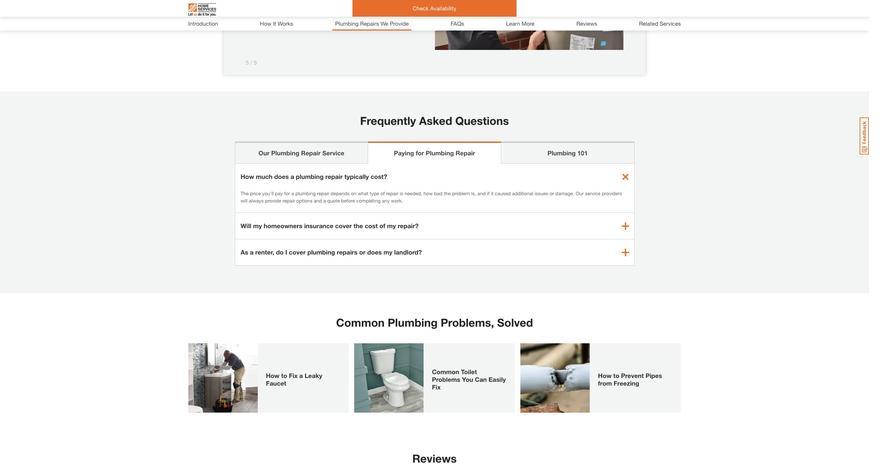 Task type: describe. For each thing, give the bounding box(es) containing it.
the inside the price you'll pay for a plumbing repair depends on what type of repair is needed, how bad the problem is, and if it caused additional issues or damage. our service providers will always provide repair options and a quote before completing any work.
[[444, 191, 451, 197]]

or inside page to learn more or request a water heater repair.
[[383, 6, 388, 13]]

before
[[342, 198, 355, 204]]

we
[[381, 20, 389, 27]]

repair up quote
[[317, 191, 330, 197]]

how for how to prevent pipes from freezing
[[599, 372, 612, 380]]

as
[[241, 249, 248, 256]]

the
[[241, 191, 249, 197]]

learn more
[[507, 20, 535, 27]]

how for how it works
[[260, 20, 272, 27]]

how much does a plumbing repair typically cost?
[[241, 173, 387, 181]]

paying
[[394, 149, 414, 157]]

frequently
[[360, 114, 416, 127]]

typically
[[345, 173, 369, 181]]

availability
[[431, 5, 457, 11]]

bad
[[435, 191, 443, 197]]

feedback link image
[[861, 117, 870, 155]]

do
[[276, 249, 284, 256]]

freezing
[[614, 380, 640, 388]]

101
[[578, 149, 588, 157]]

insurance
[[304, 222, 334, 230]]

my left the landlord?
[[384, 249, 393, 256]]

1 vertical spatial reviews
[[413, 453, 457, 466]]

1 vertical spatial does
[[368, 249, 382, 256]]

how
[[424, 191, 433, 197]]

page to learn more or request a water heater repair.
[[246, 6, 413, 21]]

on
[[351, 191, 357, 197]]

repair?
[[398, 222, 419, 230]]

problems
[[432, 376, 461, 384]]

plumbing for a
[[296, 191, 316, 197]]

do it for you logo image
[[188, 0, 216, 19]]

our plumbing repair service
[[259, 149, 345, 157]]

issues
[[535, 191, 549, 197]]

related services
[[640, 20, 682, 27]]

check
[[413, 5, 429, 11]]

it
[[491, 191, 494, 197]]

as a renter, do i cover plumbing repairs or does my landlord?
[[241, 249, 422, 256]]

learn
[[355, 6, 367, 13]]

plumbing repairs we provide
[[335, 20, 409, 27]]

1 5 from the left
[[246, 59, 249, 66]]

problems,
[[441, 316, 495, 330]]

our inside the price you'll pay for a plumbing repair depends on what type of repair is needed, how bad the problem is, and if it caused additional issues or damage. our service providers will always provide repair options and a quote before completing any work.
[[576, 191, 584, 197]]

1 vertical spatial the
[[354, 222, 363, 230]]

related
[[640, 20, 659, 27]]

damage.
[[556, 191, 575, 197]]

the price you'll pay for a plumbing repair depends on what type of repair is needed, how bad the problem is, and if it caused additional issues or damage. our service providers will always provide repair options and a quote before completing any work.
[[241, 191, 623, 204]]

common toilet problems you can easily fix
[[432, 368, 507, 391]]

price
[[250, 191, 261, 197]]

1 vertical spatial of
[[380, 222, 386, 230]]

pay
[[275, 191, 283, 197]]

fix inside how to fix a leaky faucet
[[289, 372, 298, 380]]

completing
[[357, 198, 381, 204]]

services
[[660, 20, 682, 27]]

page
[[335, 6, 347, 13]]

common for common plumbing problems, solved
[[336, 316, 385, 330]]

0 vertical spatial does
[[275, 173, 289, 181]]

how to prevent pipes from freezing link
[[521, 344, 682, 413]]

repair.
[[279, 15, 294, 21]]

2 repair from the left
[[456, 149, 476, 157]]

needed,
[[405, 191, 423, 197]]

work.
[[391, 198, 403, 204]]

plumbing 101
[[548, 149, 588, 157]]

/
[[251, 59, 253, 66]]

to for learn
[[349, 6, 354, 13]]

depends
[[331, 191, 350, 197]]

2 5 from the left
[[254, 59, 257, 66]]

of inside the price you'll pay for a plumbing repair depends on what type of repair is needed, how bad the problem is, and if it caused additional issues or damage. our service providers will always provide repair options and a quote before completing any work.
[[381, 191, 385, 197]]

toilet
[[461, 368, 477, 376]]

cost
[[365, 222, 378, 230]]

from
[[599, 380, 613, 388]]

any
[[382, 198, 390, 204]]

type
[[370, 191, 380, 197]]

to for fix
[[281, 372, 287, 380]]

a right as
[[250, 249, 254, 256]]

how to fix a leaky faucet link
[[188, 344, 349, 413]]

i
[[286, 249, 288, 256]]

0 vertical spatial plumbing
[[296, 173, 324, 181]]

provide
[[265, 198, 282, 204]]

provide
[[390, 20, 409, 27]]

what
[[358, 191, 369, 197]]

request
[[390, 6, 408, 13]]

a right pay at the left top of the page
[[292, 191, 294, 197]]

quote
[[328, 198, 340, 204]]

if
[[488, 191, 490, 197]]



Task type: locate. For each thing, give the bounding box(es) containing it.
0 horizontal spatial to
[[281, 372, 287, 380]]

a left quote
[[324, 198, 326, 204]]

repair down pay at the left top of the page
[[283, 198, 295, 204]]

the left 'cost'
[[354, 222, 363, 230]]

repair
[[301, 149, 321, 157], [456, 149, 476, 157]]

how inside how to prevent pipes from freezing
[[599, 372, 612, 380]]

0 vertical spatial the
[[444, 191, 451, 197]]

will my homeowners insurance cover the cost of my repair?
[[241, 222, 419, 230]]

to left 'learn'
[[349, 6, 354, 13]]

1 horizontal spatial reviews
[[577, 20, 598, 27]]

plumbing for cover
[[308, 249, 335, 256]]

or right more
[[383, 6, 388, 13]]

and right options
[[314, 198, 322, 204]]

my right will on the left of the page
[[253, 222, 262, 230]]

faqs
[[451, 20, 465, 27]]

common inside common toilet problems you can easily fix
[[432, 368, 460, 376]]

for right the paying
[[416, 149, 425, 157]]

my left repair?
[[387, 222, 396, 230]]

1 horizontal spatial repair
[[456, 149, 476, 157]]

repairs
[[360, 20, 379, 27]]

providers
[[602, 191, 623, 197]]

cover right i
[[289, 249, 306, 256]]

common for common toilet problems you can easily fix
[[432, 368, 460, 376]]

repairs
[[337, 249, 358, 256]]

5
[[246, 59, 249, 66], [254, 59, 257, 66]]

the
[[444, 191, 451, 197], [354, 222, 363, 230]]

plumbing inside the price you'll pay for a plumbing repair depends on what type of repair is needed, how bad the problem is, and if it caused additional issues or damage. our service providers will always provide repair options and a quote before completing any work.
[[296, 191, 316, 197]]

and left if on the right top
[[478, 191, 486, 197]]

0 horizontal spatial repair
[[301, 149, 321, 157]]

0 vertical spatial of
[[381, 191, 385, 197]]

1 horizontal spatial fix
[[432, 384, 441, 391]]

a left check
[[410, 6, 413, 13]]

0 vertical spatial common
[[336, 316, 385, 330]]

learn
[[507, 20, 521, 27]]

how
[[260, 20, 272, 27], [241, 173, 254, 181], [266, 372, 280, 380], [599, 372, 612, 380]]

check availability
[[413, 5, 457, 11]]

cover
[[335, 222, 352, 230], [289, 249, 306, 256]]

1 horizontal spatial and
[[478, 191, 486, 197]]

0 horizontal spatial or
[[360, 249, 366, 256]]

to for prevent
[[614, 372, 620, 380]]

fix
[[289, 372, 298, 380], [432, 384, 441, 391]]

0 horizontal spatial and
[[314, 198, 322, 204]]

it
[[273, 20, 276, 27]]

0 vertical spatial for
[[416, 149, 425, 157]]

fix left the you
[[432, 384, 441, 391]]

or right repairs
[[360, 249, 366, 256]]

pipes
[[646, 372, 663, 380]]

cost?
[[371, 173, 387, 181]]

to inside how to prevent pipes from freezing
[[614, 372, 620, 380]]

easily
[[489, 376, 507, 384]]

homeowners
[[264, 222, 303, 230]]

works
[[278, 20, 293, 27]]

you'll
[[262, 191, 274, 197]]

the right 'bad'
[[444, 191, 451, 197]]

5 left /
[[246, 59, 249, 66]]

0 vertical spatial fix
[[289, 372, 298, 380]]

or inside the price you'll pay for a plumbing repair depends on what type of repair is needed, how bad the problem is, and if it caused additional issues or damage. our service providers will always provide repair options and a quote before completing any work.
[[550, 191, 555, 197]]

to right from
[[614, 372, 620, 380]]

0 vertical spatial reviews
[[577, 20, 598, 27]]

1 vertical spatial for
[[285, 191, 290, 197]]

0 vertical spatial our
[[259, 149, 270, 157]]

1 horizontal spatial common
[[432, 368, 460, 376]]

more
[[522, 20, 535, 27]]

a inside how to fix a leaky faucet
[[300, 372, 303, 380]]

1 horizontal spatial to
[[349, 6, 354, 13]]

our
[[259, 149, 270, 157], [576, 191, 584, 197]]

1 vertical spatial plumbing
[[296, 191, 316, 197]]

does
[[275, 173, 289, 181], [368, 249, 382, 256]]

landlord?
[[395, 249, 422, 256]]

heater
[[261, 15, 277, 21]]

for
[[416, 149, 425, 157], [285, 191, 290, 197]]

1 repair from the left
[[301, 149, 321, 157]]

much
[[256, 173, 273, 181]]

plumbing
[[296, 173, 324, 181], [296, 191, 316, 197], [308, 249, 335, 256]]

a down our plumbing repair service
[[291, 173, 294, 181]]

2 vertical spatial or
[[360, 249, 366, 256]]

a
[[410, 6, 413, 13], [291, 173, 294, 181], [292, 191, 294, 197], [324, 198, 326, 204], [250, 249, 254, 256], [300, 372, 303, 380]]

our up much
[[259, 149, 270, 157]]

how to fix a leaky faucet - image image
[[188, 344, 258, 413]]

0 horizontal spatial fix
[[289, 372, 298, 380]]

how to fix a leaky faucet
[[266, 372, 323, 388]]

of up any
[[381, 191, 385, 197]]

1 horizontal spatial cover
[[335, 222, 352, 230]]

always
[[249, 198, 264, 204]]

is,
[[472, 191, 477, 197]]

1 horizontal spatial our
[[576, 191, 584, 197]]

our left service
[[576, 191, 584, 197]]

common toilet problems you can easily fix link
[[355, 344, 515, 413]]

2 vertical spatial plumbing
[[308, 249, 335, 256]]

prevent
[[622, 372, 645, 380]]

5 right /
[[254, 59, 257, 66]]

repair
[[326, 173, 343, 181], [317, 191, 330, 197], [386, 191, 399, 197], [283, 198, 295, 204]]

you
[[463, 376, 474, 384]]

0 horizontal spatial does
[[275, 173, 289, 181]]

1 vertical spatial fix
[[432, 384, 441, 391]]

questions
[[456, 114, 509, 127]]

problem
[[452, 191, 470, 197]]

asked
[[420, 114, 453, 127]]

a left leaky
[[300, 372, 303, 380]]

1 horizontal spatial the
[[444, 191, 451, 197]]

for right pay at the left top of the page
[[285, 191, 290, 197]]

caused
[[495, 191, 511, 197]]

service provider repairing water heater image
[[435, 0, 624, 50]]

0 vertical spatial cover
[[335, 222, 352, 230]]

1 vertical spatial and
[[314, 198, 322, 204]]

solved
[[498, 316, 534, 330]]

a inside page to learn more or request a water heater repair.
[[410, 6, 413, 13]]

faucet
[[266, 380, 287, 388]]

repair up depends
[[326, 173, 343, 181]]

1 horizontal spatial 5
[[254, 59, 257, 66]]

0 vertical spatial or
[[383, 6, 388, 13]]

1 vertical spatial common
[[432, 368, 460, 376]]

to inside how to fix a leaky faucet
[[281, 372, 287, 380]]

0 horizontal spatial for
[[285, 191, 290, 197]]

how for how to fix a leaky faucet
[[266, 372, 280, 380]]

will
[[241, 222, 252, 230]]

0 horizontal spatial cover
[[289, 249, 306, 256]]

repair up work.
[[386, 191, 399, 197]]

can
[[475, 376, 487, 384]]

fix inside common toilet problems you can easily fix
[[432, 384, 441, 391]]

0 horizontal spatial 5
[[246, 59, 249, 66]]

0 horizontal spatial reviews
[[413, 453, 457, 466]]

to inside page to learn more or request a water heater repair.
[[349, 6, 354, 13]]

service
[[586, 191, 601, 197]]

is
[[400, 191, 404, 197]]

how to prevent pipes from freezing - image image
[[521, 344, 590, 413]]

0 vertical spatial and
[[478, 191, 486, 197]]

of right 'cost'
[[380, 222, 386, 230]]

common
[[336, 316, 385, 330], [432, 368, 460, 376]]

fix right faucet
[[289, 372, 298, 380]]

how to prevent pipes from freezing
[[599, 372, 663, 388]]

how for how much does a plumbing repair typically cost?
[[241, 173, 254, 181]]

1 vertical spatial or
[[550, 191, 555, 197]]

will
[[241, 198, 248, 204]]

1 vertical spatial our
[[576, 191, 584, 197]]

how it works
[[260, 20, 293, 27]]

common toilet problems - images image
[[355, 344, 424, 413]]

5 / 5
[[246, 59, 257, 66]]

leaky
[[305, 372, 323, 380]]

2 horizontal spatial to
[[614, 372, 620, 380]]

how inside how to fix a leaky faucet
[[266, 372, 280, 380]]

to left leaky
[[281, 372, 287, 380]]

1 vertical spatial cover
[[289, 249, 306, 256]]

1 horizontal spatial or
[[383, 6, 388, 13]]

more
[[369, 6, 382, 13]]

reviews
[[577, 20, 598, 27], [413, 453, 457, 466]]

cover right insurance
[[335, 222, 352, 230]]

service
[[323, 149, 345, 157]]

plumbing
[[335, 20, 359, 27], [271, 149, 300, 157], [426, 149, 454, 157], [548, 149, 576, 157], [388, 316, 438, 330]]

2 horizontal spatial or
[[550, 191, 555, 197]]

1 horizontal spatial for
[[416, 149, 425, 157]]

of
[[381, 191, 385, 197], [380, 222, 386, 230]]

frequently asked questions
[[360, 114, 509, 127]]

paying for plumbing repair
[[394, 149, 476, 157]]

check availability button
[[353, 0, 517, 17]]

introduction
[[188, 20, 218, 27]]

options
[[297, 198, 313, 204]]

does down 'cost'
[[368, 249, 382, 256]]

or right issues
[[550, 191, 555, 197]]

water
[[246, 15, 260, 21]]

1 horizontal spatial does
[[368, 249, 382, 256]]

for inside the price you'll pay for a plumbing repair depends on what type of repair is needed, how bad the problem is, and if it caused additional issues or damage. our service providers will always provide repair options and a quote before completing any work.
[[285, 191, 290, 197]]

common plumbing problems, solved
[[336, 316, 534, 330]]

0 horizontal spatial common
[[336, 316, 385, 330]]

does up pay at the left top of the page
[[275, 173, 289, 181]]

0 horizontal spatial the
[[354, 222, 363, 230]]

additional
[[513, 191, 534, 197]]

0 horizontal spatial our
[[259, 149, 270, 157]]



Task type: vqa. For each thing, say whether or not it's contained in the screenshot.
minutes
no



